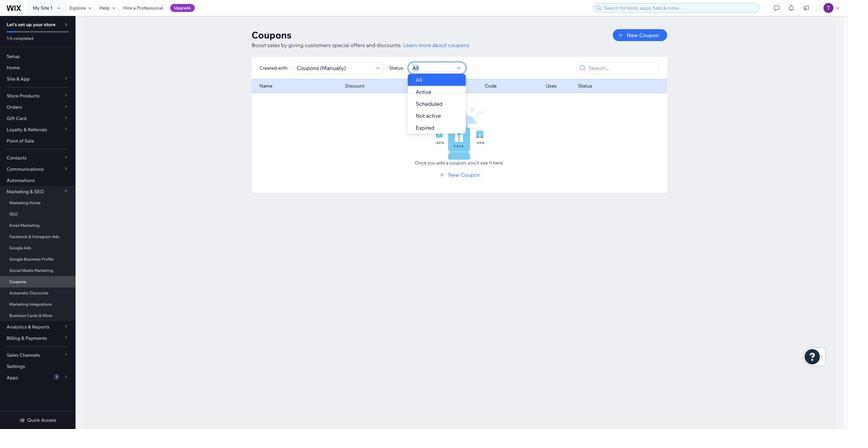Task type: locate. For each thing, give the bounding box(es) containing it.
google inside google business profile link
[[9, 257, 23, 262]]

0 vertical spatial coupons
[[252, 29, 292, 41]]

home down setup
[[7, 65, 20, 71]]

marketing for integrations
[[9, 302, 28, 307]]

store products
[[7, 93, 40, 99]]

seo down the 'automations' link
[[34, 189, 44, 195]]

0 horizontal spatial seo
[[9, 212, 18, 216]]

1 vertical spatial site
[[7, 76, 15, 82]]

1 google from the top
[[9, 245, 23, 250]]

referrals
[[28, 127, 47, 133]]

coupons inside the sidebar element
[[9, 279, 26, 284]]

you'll
[[468, 160, 480, 166]]

customers
[[305, 42, 331, 48]]

coupons up "sales"
[[252, 29, 292, 41]]

status
[[579, 83, 593, 89]]

special
[[332, 42, 350, 48]]

1 vertical spatial new coupon
[[449, 171, 481, 178]]

0 horizontal spatial a
[[133, 5, 136, 11]]

more
[[419, 42, 432, 48]]

about
[[433, 42, 447, 48]]

business
[[24, 257, 41, 262], [9, 313, 26, 318]]

0 vertical spatial new
[[627, 32, 639, 38]]

channels
[[20, 352, 40, 358]]

marketing up facebook & instagram ads
[[20, 223, 40, 228]]

1 vertical spatial a
[[446, 160, 449, 166]]

quick
[[27, 417, 40, 423]]

0 horizontal spatial 1
[[50, 5, 53, 11]]

communications button
[[0, 163, 76, 175]]

learn more about coupons link
[[403, 42, 470, 48]]

& for app
[[16, 76, 19, 82]]

0 vertical spatial site
[[41, 5, 49, 11]]

seo
[[34, 189, 44, 195], [9, 212, 18, 216]]

sales channels button
[[0, 349, 76, 361]]

marketing integrations link
[[0, 299, 76, 310]]

orders button
[[0, 101, 76, 113]]

google down facebook
[[9, 245, 23, 250]]

gift
[[7, 115, 15, 121]]

a right hire
[[133, 5, 136, 11]]

0 horizontal spatial ads
[[24, 245, 31, 250]]

None field
[[295, 62, 375, 74], [411, 62, 456, 74], [295, 62, 375, 74], [411, 62, 456, 74]]

new for new coupon "link"
[[449, 171, 460, 178]]

& inside "link"
[[29, 234, 31, 239]]

hire a professional link
[[119, 0, 167, 16]]

0 vertical spatial a
[[133, 5, 136, 11]]

0 vertical spatial seo
[[34, 189, 44, 195]]

active
[[426, 112, 441, 119]]

1 down settings link
[[56, 375, 57, 379]]

1 horizontal spatial site
[[41, 5, 49, 11]]

marketing inside dropdown button
[[7, 189, 29, 195]]

0 vertical spatial home
[[7, 65, 20, 71]]

0 vertical spatial business
[[24, 257, 41, 262]]

0 horizontal spatial home
[[7, 65, 20, 71]]

coupon inside "link"
[[461, 171, 481, 178]]

completed
[[14, 36, 33, 41]]

home down marketing & seo dropdown button
[[29, 200, 41, 205]]

business inside 'business cards & more' link
[[9, 313, 26, 318]]

1 horizontal spatial home
[[29, 200, 41, 205]]

google up social
[[9, 257, 23, 262]]

1 vertical spatial 1
[[56, 375, 57, 379]]

ads inside "link"
[[52, 234, 59, 239]]

sales
[[7, 352, 18, 358]]

card
[[16, 115, 27, 121]]

google for google ads
[[9, 245, 23, 250]]

marketing down marketing & seo
[[9, 200, 28, 205]]

billing & payments
[[7, 335, 47, 341]]

coupon for new coupon "link"
[[461, 171, 481, 178]]

& for instagram
[[29, 234, 31, 239]]

0 horizontal spatial site
[[7, 76, 15, 82]]

1 vertical spatial coupon
[[461, 171, 481, 178]]

1 vertical spatial coupons
[[9, 279, 26, 284]]

marketing for home
[[9, 200, 28, 205]]

marketing
[[7, 189, 29, 195], [9, 200, 28, 205], [20, 223, 40, 228], [34, 268, 53, 273], [9, 302, 28, 307]]

1 horizontal spatial coupons
[[252, 29, 292, 41]]

coupon inside button
[[640, 32, 660, 38]]

point of sale link
[[0, 135, 76, 147]]

0 vertical spatial ads
[[52, 234, 59, 239]]

0 horizontal spatial coupons
[[9, 279, 26, 284]]

not
[[416, 112, 425, 119]]

media
[[22, 268, 33, 273]]

& right 'loyalty'
[[24, 127, 27, 133]]

list box
[[408, 74, 466, 134]]

1 vertical spatial seo
[[9, 212, 18, 216]]

orders
[[7, 104, 22, 110]]

1 horizontal spatial new
[[627, 32, 639, 38]]

& for payments
[[21, 335, 24, 341]]

1 vertical spatial ads
[[24, 245, 31, 250]]

&
[[16, 76, 19, 82], [24, 127, 27, 133], [30, 189, 33, 195], [29, 234, 31, 239], [39, 313, 41, 318], [28, 324, 31, 330], [21, 335, 24, 341]]

loyalty
[[7, 127, 23, 133]]

0 horizontal spatial new coupon
[[449, 171, 481, 178]]

site
[[41, 5, 49, 11], [7, 76, 15, 82]]

a right add
[[446, 160, 449, 166]]

1 vertical spatial google
[[9, 257, 23, 262]]

coupons for coupons boost sales by giving customers special offers and discounts. learn more about coupons
[[252, 29, 292, 41]]

& inside dropdown button
[[21, 335, 24, 341]]

business up analytics
[[9, 313, 26, 318]]

billing
[[7, 335, 20, 341]]

0 vertical spatial google
[[9, 245, 23, 250]]

coupon for new coupon button
[[640, 32, 660, 38]]

site & app
[[7, 76, 30, 82]]

1 horizontal spatial seo
[[34, 189, 44, 195]]

home
[[7, 65, 20, 71], [29, 200, 41, 205]]

1 horizontal spatial new coupon
[[627, 32, 660, 38]]

& right billing
[[21, 335, 24, 341]]

coupons inside coupons boost sales by giving customers special offers and discounts. learn more about coupons
[[252, 29, 292, 41]]

billing & payments button
[[0, 333, 76, 344]]

store products button
[[0, 90, 76, 101]]

0 vertical spatial coupon
[[640, 32, 660, 38]]

list box containing all
[[408, 74, 466, 134]]

new coupon inside "link"
[[449, 171, 481, 178]]

2 google from the top
[[9, 257, 23, 262]]

0 horizontal spatial coupon
[[461, 171, 481, 178]]

& for seo
[[30, 189, 33, 195]]

1 vertical spatial business
[[9, 313, 26, 318]]

more
[[42, 313, 52, 318]]

& left reports
[[28, 324, 31, 330]]

1 horizontal spatial coupon
[[640, 32, 660, 38]]

see
[[481, 160, 488, 166]]

coupons
[[252, 29, 292, 41], [9, 279, 26, 284]]

& right facebook
[[29, 234, 31, 239]]

ads up google business profile
[[24, 245, 31, 250]]

social media marketing link
[[0, 265, 76, 276]]

created
[[260, 65, 277, 71]]

discount
[[345, 83, 365, 89]]

analytics & reports button
[[0, 321, 76, 333]]

add
[[437, 160, 445, 166]]

by
[[281, 42, 287, 48]]

offers
[[351, 42, 365, 48]]

site & app button
[[0, 73, 76, 85]]

0 vertical spatial new coupon
[[627, 32, 660, 38]]

google ads
[[9, 245, 31, 250]]

business cards & more link
[[0, 310, 76, 321]]

status:
[[389, 65, 405, 71]]

new inside "link"
[[449, 171, 460, 178]]

you
[[428, 160, 436, 166]]

1 right my
[[50, 5, 53, 11]]

business up "social media marketing"
[[24, 257, 41, 262]]

new coupon
[[627, 32, 660, 38], [449, 171, 481, 178]]

new inside button
[[627, 32, 639, 38]]

1 vertical spatial new
[[449, 171, 460, 178]]

site right my
[[41, 5, 49, 11]]

type
[[424, 83, 435, 89]]

seo up email
[[9, 212, 18, 216]]

1 horizontal spatial a
[[446, 160, 449, 166]]

gift card
[[7, 115, 27, 121]]

created with:
[[260, 65, 289, 71]]

let's
[[7, 22, 17, 28]]

setup
[[7, 53, 20, 59]]

marketing down 'automatic'
[[9, 302, 28, 307]]

marketing down automations
[[7, 189, 29, 195]]

& left the app
[[16, 76, 19, 82]]

sale
[[25, 138, 34, 144]]

email marketing
[[9, 223, 40, 228]]

google inside google ads link
[[9, 245, 23, 250]]

coupons up 'automatic'
[[9, 279, 26, 284]]

communications
[[7, 166, 44, 172]]

ads right instagram
[[52, 234, 59, 239]]

site left the app
[[7, 76, 15, 82]]

1 horizontal spatial ads
[[52, 234, 59, 239]]

& inside popup button
[[16, 76, 19, 82]]

email marketing link
[[0, 220, 76, 231]]

new coupon inside button
[[627, 32, 660, 38]]

set
[[18, 22, 25, 28]]

new
[[627, 32, 639, 38], [449, 171, 460, 178]]

1 horizontal spatial 1
[[56, 375, 57, 379]]

0 horizontal spatial new
[[449, 171, 460, 178]]

upgrade button
[[170, 4, 195, 12]]

& up marketing home
[[30, 189, 33, 195]]



Task type: vqa. For each thing, say whether or not it's contained in the screenshot.
Find
no



Task type: describe. For each thing, give the bounding box(es) containing it.
active
[[416, 89, 432, 95]]

business cards & more
[[9, 313, 52, 318]]

sidebar element
[[0, 16, 76, 429]]

coupons for coupons
[[9, 279, 26, 284]]

once you add a coupon, you'll see it here.
[[415, 160, 504, 166]]

all
[[416, 77, 422, 83]]

social
[[9, 268, 21, 273]]

payments
[[25, 335, 47, 341]]

coupons link
[[0, 276, 76, 287]]

settings
[[7, 363, 25, 369]]

google business profile
[[9, 257, 54, 262]]

sales channels
[[7, 352, 40, 358]]

coupons
[[448, 42, 470, 48]]

all option
[[408, 74, 466, 86]]

giving
[[289, 42, 304, 48]]

upgrade
[[174, 5, 191, 10]]

integrations
[[29, 302, 52, 307]]

contacts button
[[0, 152, 76, 163]]

boost
[[252, 42, 266, 48]]

social media marketing
[[9, 268, 53, 273]]

once
[[415, 160, 427, 166]]

new for new coupon button
[[627, 32, 639, 38]]

business inside google business profile link
[[24, 257, 41, 262]]

google business profile link
[[0, 254, 76, 265]]

coupon,
[[450, 160, 467, 166]]

home link
[[0, 62, 76, 73]]

new coupon for new coupon "link"
[[449, 171, 481, 178]]

1/6 completed
[[7, 36, 33, 41]]

facebook & instagram ads link
[[0, 231, 76, 242]]

email
[[9, 223, 20, 228]]

marketing down profile
[[34, 268, 53, 273]]

store
[[7, 93, 19, 99]]

new coupon button
[[613, 29, 668, 41]]

my site 1
[[33, 5, 53, 11]]

here.
[[493, 160, 504, 166]]

quick access
[[27, 417, 56, 423]]

1 inside the sidebar element
[[56, 375, 57, 379]]

automations
[[7, 177, 35, 183]]

explore
[[70, 5, 86, 11]]

of
[[19, 138, 24, 144]]

apps
[[7, 375, 18, 381]]

hire a professional
[[123, 5, 163, 11]]

a inside hire a professional link
[[133, 5, 136, 11]]

marketing & seo button
[[0, 186, 76, 197]]

loyalty & referrals button
[[0, 124, 76, 135]]

automatic discounts
[[9, 290, 48, 295]]

seo inside dropdown button
[[34, 189, 44, 195]]

uses
[[546, 83, 557, 89]]

google ads link
[[0, 242, 76, 254]]

scheduled
[[416, 100, 443, 107]]

quick access button
[[19, 417, 56, 423]]

access
[[41, 417, 56, 423]]

marketing & seo
[[7, 189, 44, 195]]

new coupon for new coupon button
[[627, 32, 660, 38]]

point
[[7, 138, 18, 144]]

& for referrals
[[24, 127, 27, 133]]

instagram
[[32, 234, 51, 239]]

site inside popup button
[[7, 76, 15, 82]]

1 vertical spatial home
[[29, 200, 41, 205]]

and
[[366, 42, 376, 48]]

1/6
[[7, 36, 13, 41]]

analytics & reports
[[7, 324, 49, 330]]

marketing integrations
[[9, 302, 52, 307]]

& for reports
[[28, 324, 31, 330]]

0 vertical spatial 1
[[50, 5, 53, 11]]

profile
[[42, 257, 54, 262]]

with:
[[278, 65, 289, 71]]

contacts
[[7, 155, 27, 161]]

store
[[44, 22, 55, 28]]

Search for tools, apps, help & more... field
[[602, 3, 758, 13]]

help button
[[95, 0, 119, 16]]

marketing home link
[[0, 197, 76, 209]]

settings link
[[0, 361, 76, 372]]

automatic
[[9, 290, 29, 295]]

help
[[99, 5, 110, 11]]

name
[[260, 83, 273, 89]]

analytics
[[7, 324, 27, 330]]

google for google business profile
[[9, 257, 23, 262]]

home inside "link"
[[7, 65, 20, 71]]

learn
[[403, 42, 417, 48]]

& left the more
[[39, 313, 41, 318]]

reports
[[32, 324, 49, 330]]

new coupon link
[[439, 171, 481, 179]]

code
[[485, 83, 497, 89]]

coupons boost sales by giving customers special offers and discounts. learn more about coupons
[[252, 29, 470, 48]]

marketing for &
[[7, 189, 29, 195]]

Search... field
[[587, 62, 657, 74]]

professional
[[137, 5, 163, 11]]

automatic discounts link
[[0, 287, 76, 299]]

products
[[20, 93, 40, 99]]

sales
[[268, 42, 280, 48]]

your
[[33, 22, 43, 28]]

marketing home
[[9, 200, 41, 205]]

setup link
[[0, 51, 76, 62]]



